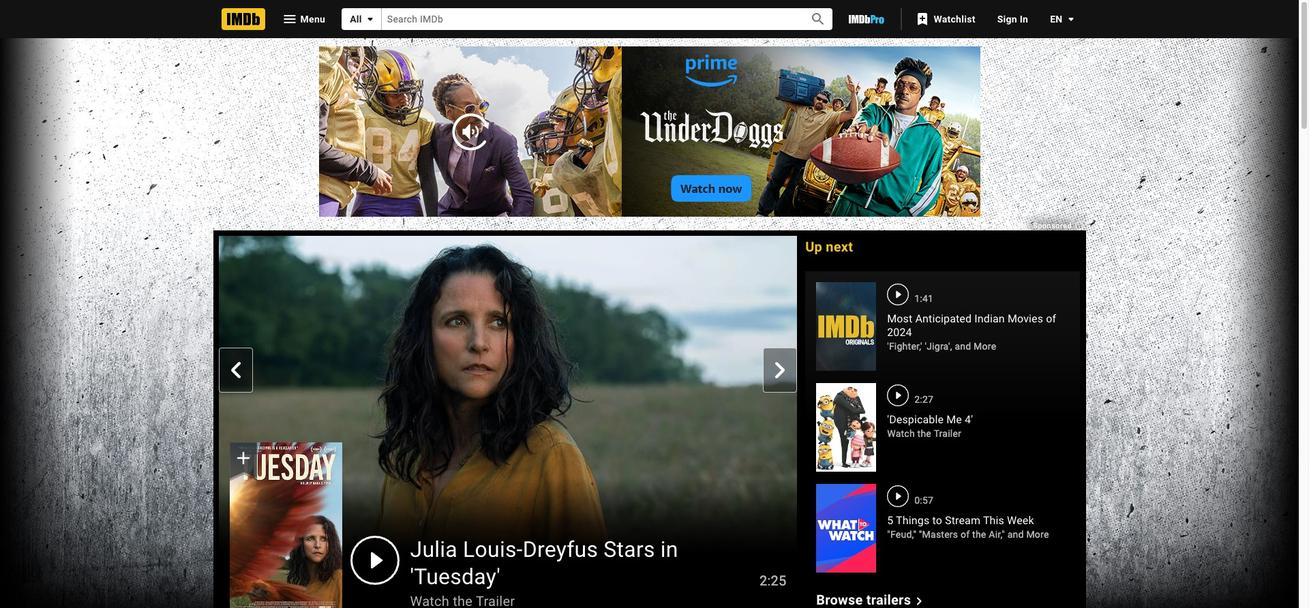 Task type: locate. For each thing, give the bounding box(es) containing it.
None field
[[382, 8, 795, 30]]

en button
[[1040, 7, 1080, 31]]

stream
[[946, 514, 981, 527]]

and
[[955, 341, 972, 352], [1008, 529, 1024, 540]]

1:41
[[915, 293, 934, 304]]

julia louis-dreyfus stars in 'tuesday'
[[410, 537, 679, 590]]

0 horizontal spatial more
[[974, 341, 997, 352]]

arrow drop down image
[[1063, 11, 1080, 27]]

to
[[933, 514, 943, 527]]

more
[[974, 341, 997, 352], [1027, 529, 1050, 540]]

the left air,"
[[973, 529, 987, 540]]

of right the movies
[[1047, 312, 1057, 325]]

menu
[[301, 14, 325, 24]]

1 horizontal spatial more
[[1027, 529, 1050, 540]]

up next
[[806, 239, 854, 255]]

more down indian
[[974, 341, 997, 352]]

louis-
[[463, 537, 523, 563]]

1 vertical spatial of
[[961, 529, 970, 540]]

"masters
[[919, 529, 959, 540]]

sponsored
[[1034, 222, 1075, 231]]

week
[[1008, 514, 1035, 527]]

1 horizontal spatial the
[[973, 529, 987, 540]]

more down "week"
[[1027, 529, 1050, 540]]

'jigra',
[[925, 341, 953, 352]]

the
[[918, 428, 932, 439], [973, 529, 987, 540]]

sponsored content section
[[0, 0, 1305, 609]]

1 vertical spatial and
[[1008, 529, 1024, 540]]

indian
[[975, 312, 1005, 325]]

trailers
[[867, 592, 912, 608]]

trailer
[[934, 428, 962, 439]]

julia louis-dreyfus stars in 'tuesday' image
[[219, 236, 798, 562]]

sign
[[998, 14, 1018, 25]]

en
[[1051, 14, 1063, 25]]

and inside most anticipated indian movies of 2024 'fighter,' 'jigra', and more
[[955, 341, 972, 352]]

sign in button
[[987, 7, 1040, 31]]

the down 'despicable
[[918, 428, 932, 439]]

group
[[230, 443, 342, 609]]

and down "week"
[[1008, 529, 1024, 540]]

0 vertical spatial more
[[974, 341, 997, 352]]

and right 'jigra', at the right
[[955, 341, 972, 352]]

chevron right image
[[912, 593, 928, 609]]

0 horizontal spatial and
[[955, 341, 972, 352]]

home image
[[221, 8, 265, 30]]

submit search image
[[810, 11, 827, 28]]

'fighter,'
[[888, 341, 923, 352]]

5 things to watch for the week of jan. 29 image
[[817, 484, 877, 573]]

dreyfus
[[523, 537, 598, 563]]

1 horizontal spatial of
[[1047, 312, 1057, 325]]

'despicable me 4' watch the trailer
[[888, 413, 974, 439]]

0 vertical spatial and
[[955, 341, 972, 352]]

0 horizontal spatial of
[[961, 529, 970, 540]]

0 horizontal spatial the
[[918, 428, 932, 439]]

up
[[806, 239, 823, 255]]

4'
[[965, 413, 974, 426]]

browse trailers link
[[817, 592, 928, 609]]

1 vertical spatial more
[[1027, 529, 1050, 540]]

watch
[[888, 428, 915, 439]]

of down stream
[[961, 529, 970, 540]]

'despicable
[[888, 413, 944, 426]]

Search IMDb text field
[[382, 8, 795, 30]]

more inside the 5 things to stream this week "feud," "masters of the air," and more
[[1027, 529, 1050, 540]]

of
[[1047, 312, 1057, 325], [961, 529, 970, 540]]

1 vertical spatial the
[[973, 529, 987, 540]]

arrow drop down image
[[362, 11, 378, 27]]

0 vertical spatial the
[[918, 428, 932, 439]]

me
[[947, 413, 963, 426]]

menu image
[[281, 11, 298, 27]]

"feud,"
[[888, 529, 917, 540]]

1 horizontal spatial and
[[1008, 529, 1024, 540]]

'tuesday'
[[410, 564, 501, 590]]

next
[[826, 239, 854, 255]]

none field inside all 'search field'
[[382, 8, 795, 30]]

tuesday image
[[230, 443, 342, 609], [230, 443, 342, 609]]

0 vertical spatial of
[[1047, 312, 1057, 325]]

and inside the 5 things to stream this week "feud," "masters of the air," and more
[[1008, 529, 1024, 540]]

movies
[[1008, 312, 1044, 325]]

anticipated
[[916, 312, 972, 325]]



Task type: describe. For each thing, give the bounding box(es) containing it.
air,"
[[989, 529, 1006, 540]]

5 things to stream this week "feud," "masters of the air," and more
[[888, 514, 1050, 540]]

most anticipated indian movies of 2024 image
[[817, 282, 877, 371]]

of inside most anticipated indian movies of 2024 'fighter,' 'jigra', and more
[[1047, 312, 1057, 325]]

julia
[[410, 537, 458, 563]]

browse trailers
[[817, 592, 912, 608]]

5
[[888, 514, 894, 527]]

despicable me 4 image
[[817, 383, 877, 472]]

sign in
[[998, 14, 1029, 25]]

chevron left inline image
[[228, 362, 244, 379]]

stars
[[604, 537, 655, 563]]

things
[[896, 514, 930, 527]]

watchlist image
[[915, 11, 931, 27]]

julia louis-dreyfus stars in 'tuesday' element
[[219, 236, 798, 609]]

chevron right inline image
[[772, 362, 789, 379]]

all button
[[342, 8, 382, 30]]

0:57
[[915, 495, 934, 506]]

the inside 'despicable me 4' watch the trailer
[[918, 428, 932, 439]]

watchlist button
[[908, 7, 987, 31]]

in
[[661, 537, 679, 563]]

2:27
[[915, 394, 934, 405]]

watchlist
[[934, 14, 976, 25]]

julia louis-dreyfus stars in 'tuesday' group
[[219, 236, 798, 609]]

more inside most anticipated indian movies of 2024 'fighter,' 'jigra', and more
[[974, 341, 997, 352]]

in
[[1020, 14, 1029, 25]]

of inside the 5 things to stream this week "feud," "masters of the air," and more
[[961, 529, 970, 540]]

all
[[350, 14, 362, 25]]

All search field
[[342, 8, 833, 30]]

browse
[[817, 592, 863, 608]]

menu button
[[270, 8, 336, 30]]

most anticipated indian movies of 2024 'fighter,' 'jigra', and more
[[888, 312, 1057, 352]]

the inside the 5 things to stream this week "feud," "masters of the air," and more
[[973, 529, 987, 540]]

2024
[[888, 326, 913, 339]]

this
[[984, 514, 1005, 527]]

2:25
[[760, 573, 787, 589]]

most
[[888, 312, 913, 325]]



Task type: vqa. For each thing, say whether or not it's contained in the screenshot.
'Tuesday'
yes



